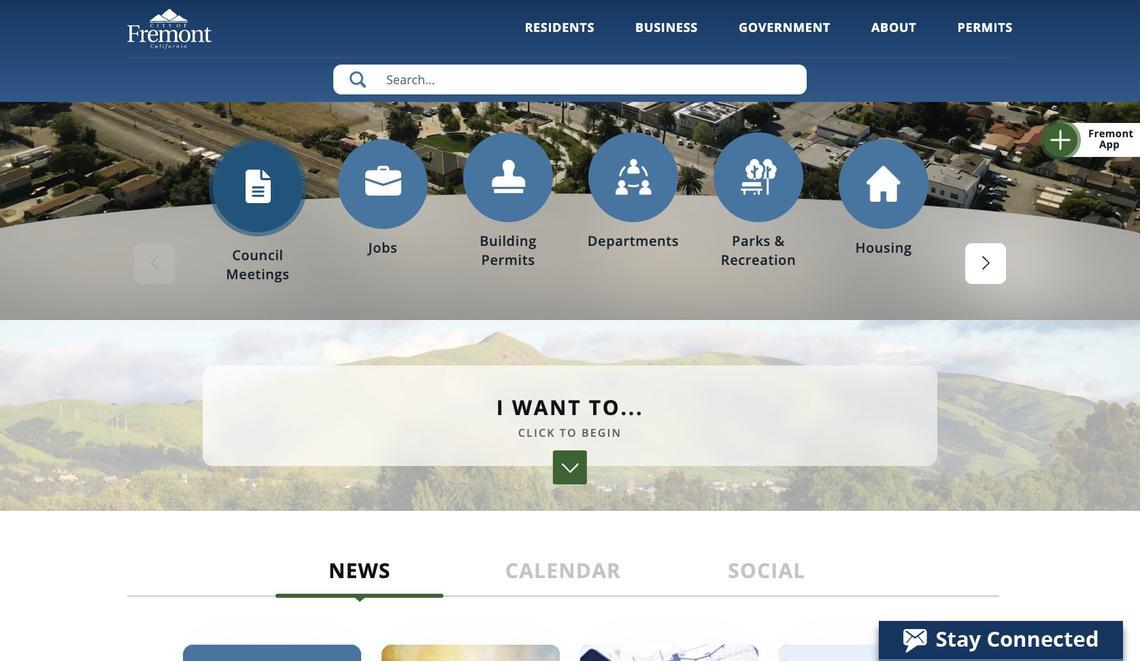 Task type: vqa. For each thing, say whether or not it's contained in the screenshot.
Fremont App link
yes



Task type: describe. For each thing, give the bounding box(es) containing it.
calendar
[[505, 557, 621, 585]]

jobs link
[[327, 139, 439, 271]]

government link
[[739, 19, 831, 54]]

council meetings link
[[202, 143, 314, 284]]

cta 5 departments image
[[615, 159, 651, 195]]

housing
[[855, 239, 912, 257]]

social
[[728, 557, 806, 585]]

building permits link
[[452, 133, 564, 270]]

0 vertical spatial permits
[[957, 19, 1013, 35]]

permits inside building permits
[[481, 251, 535, 269]]

council
[[232, 246, 284, 265]]

meetings
[[226, 265, 290, 284]]

business link
[[635, 19, 698, 54]]

&
[[775, 232, 785, 250]]

tab panel 1 tab panel
[[127, 598, 1013, 662]]

i
[[496, 394, 505, 422]]

fremont
[[1088, 127, 1134, 140]]

about link
[[871, 19, 917, 54]]

recreation
[[721, 251, 796, 269]]

departments
[[588, 232, 679, 250]]

residents link
[[525, 19, 595, 54]]

to
[[560, 426, 577, 441]]

file lines image
[[240, 169, 276, 205]]

Search text field
[[333, 65, 807, 95]]

jobs
[[368, 239, 398, 257]]

parks & recreation
[[721, 232, 796, 269]]

government
[[739, 19, 831, 35]]

cta 2 employmentcenter image
[[365, 166, 401, 196]]

social link
[[665, 557, 869, 596]]



Task type: locate. For each thing, give the bounding box(es) containing it.
app
[[1099, 137, 1120, 151]]

tab list containing news
[[127, 512, 999, 598]]

building permits
[[480, 232, 537, 269]]

tab list
[[127, 512, 999, 598]]

stay connected image
[[879, 622, 1122, 660]]

permits link
[[957, 19, 1013, 54]]

cta 6 departments image
[[740, 159, 777, 195]]

departments link
[[578, 133, 689, 264]]

building
[[480, 232, 537, 250]]

about
[[871, 19, 917, 35]]

permits
[[957, 19, 1013, 35], [481, 251, 535, 269]]

begin
[[582, 426, 622, 441]]

business
[[635, 19, 698, 35]]

parks
[[732, 232, 771, 250]]

0 horizontal spatial permits
[[481, 251, 535, 269]]

stamp approval image
[[490, 159, 526, 195]]

click to begin link
[[518, 425, 622, 441]]

to...
[[589, 394, 644, 422]]

housing link
[[828, 139, 939, 271]]

news
[[328, 557, 391, 585]]

fremont app link
[[1058, 123, 1140, 157]]

news link
[[258, 557, 461, 596]]

residents
[[525, 19, 595, 35]]

fremont app
[[1088, 127, 1134, 151]]

1 vertical spatial permits
[[481, 251, 535, 269]]

house image
[[867, 166, 901, 202]]

want
[[512, 394, 582, 422]]

1 horizontal spatial permits
[[957, 19, 1013, 35]]

council meetings
[[226, 246, 290, 284]]

i want to... click to begin
[[496, 394, 644, 441]]

parks & recreation link
[[703, 133, 814, 270]]

calendar link
[[461, 557, 665, 596]]

click
[[518, 426, 555, 441]]



